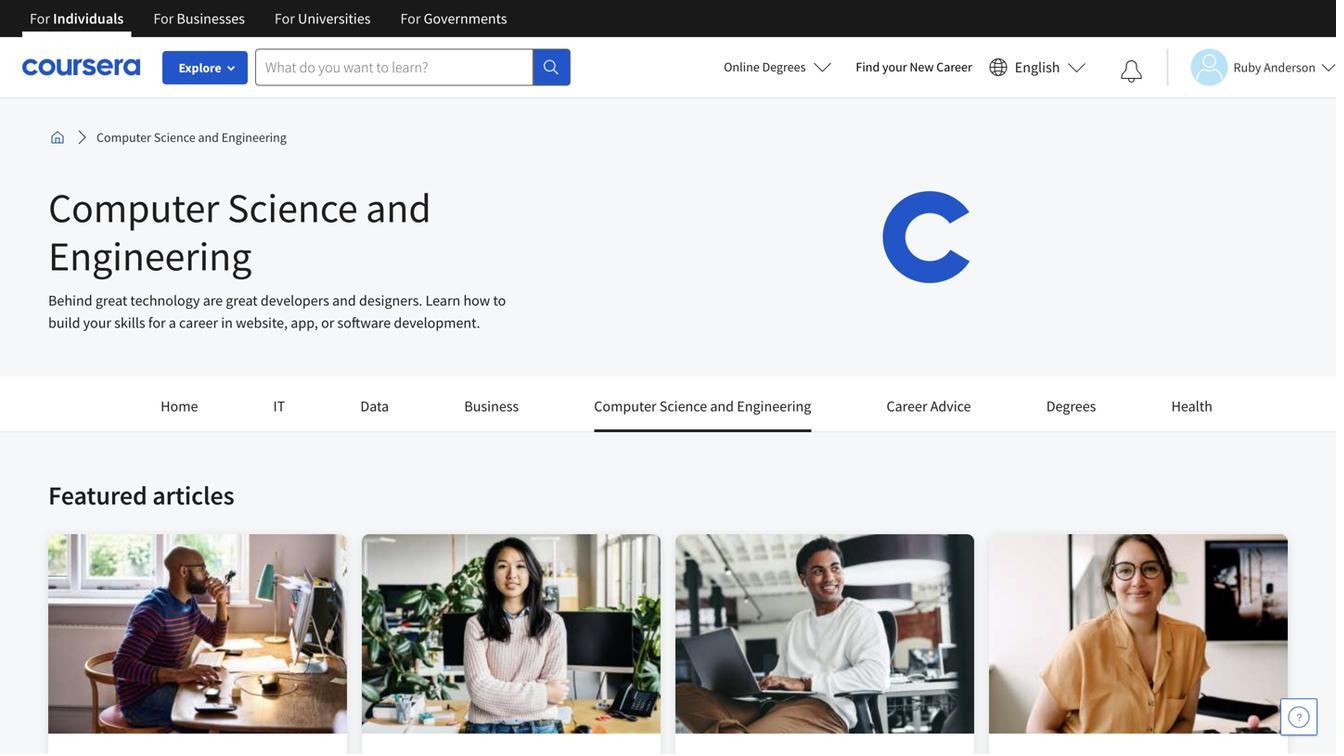 Task type: vqa. For each thing, say whether or not it's contained in the screenshot.
More option for Writing in the Sciences 'image'
no



Task type: describe. For each thing, give the bounding box(es) containing it.
1 vertical spatial computer science and engineering
[[48, 182, 431, 282]]

online degrees
[[724, 58, 806, 75]]

degrees inside online degrees popup button
[[763, 58, 806, 75]]

behind
[[48, 291, 92, 310]]

for governments
[[401, 9, 507, 28]]

build
[[48, 314, 80, 332]]

[featured image] a man works on a laptop computer in an office. image
[[676, 535, 975, 734]]

individuals
[[53, 9, 124, 28]]

for individuals
[[30, 9, 124, 28]]

skills
[[114, 314, 145, 332]]

or
[[321, 314, 334, 332]]

career advice
[[887, 397, 971, 416]]

for businesses
[[153, 9, 245, 28]]

online degrees button
[[709, 46, 847, 87]]

1 vertical spatial career
[[887, 397, 928, 416]]

development.
[[394, 314, 481, 332]]

your inside behind great technology are great developers and designers. learn how to build your skills for a career in website, app, or software development.
[[83, 314, 111, 332]]

home
[[161, 397, 198, 416]]

behind great technology are great developers and designers. learn how to build your skills for a career in website, app, or software development.
[[48, 291, 506, 332]]

it
[[273, 397, 285, 416]]

app,
[[291, 314, 318, 332]]

help center image
[[1288, 706, 1311, 729]]

online
[[724, 58, 760, 75]]

1 vertical spatial engineering
[[48, 230, 252, 282]]

2 great from the left
[[226, 291, 258, 310]]

businesses
[[177, 9, 245, 28]]

0 vertical spatial computer science and engineering
[[97, 129, 287, 146]]

advice
[[931, 397, 971, 416]]

2 vertical spatial engineering
[[737, 397, 812, 416]]

home image
[[50, 130, 65, 145]]

[featured image] a full-stack developer wearing a blue and red-striped sweater sits at a wooden desk in a home office working on a desktop computer. image
[[48, 535, 347, 734]]

1 vertical spatial computer science and engineering link
[[594, 397, 812, 433]]

1 horizontal spatial science
[[227, 182, 358, 233]]

find
[[856, 58, 880, 75]]

articles
[[152, 479, 234, 512]]

1 horizontal spatial degrees
[[1047, 397, 1097, 416]]

career
[[179, 314, 218, 332]]

anderson
[[1264, 59, 1316, 76]]

health link
[[1172, 397, 1213, 430]]

banner navigation
[[15, 0, 522, 37]]

to
[[493, 291, 506, 310]]

find your new career link
[[847, 56, 982, 79]]



Task type: locate. For each thing, give the bounding box(es) containing it.
0 horizontal spatial career
[[887, 397, 928, 416]]

What do you want to learn? text field
[[255, 49, 534, 86]]

career
[[937, 58, 973, 75], [887, 397, 928, 416]]

degrees link
[[1047, 397, 1097, 430]]

how
[[464, 291, 490, 310]]

1 vertical spatial your
[[83, 314, 111, 332]]

for left businesses
[[153, 9, 174, 28]]

are
[[203, 291, 223, 310]]

0 horizontal spatial computer science and engineering link
[[89, 121, 294, 154]]

computer science and engineering link
[[89, 121, 294, 154], [594, 397, 812, 433]]

ruby anderson
[[1234, 59, 1316, 76]]

coursera logo image
[[787, 98, 1066, 377]]

health
[[1172, 397, 1213, 416]]

english
[[1015, 58, 1060, 77]]

business
[[464, 397, 519, 416]]

it link
[[273, 397, 285, 430]]

2 vertical spatial computer
[[594, 397, 657, 416]]

and
[[198, 129, 219, 146], [366, 182, 431, 233], [332, 291, 356, 310], [710, 397, 734, 416]]

english button
[[982, 37, 1094, 97]]

4 for from the left
[[401, 9, 421, 28]]

0 vertical spatial science
[[154, 129, 196, 146]]

find your new career
[[856, 58, 973, 75]]

data
[[361, 397, 389, 416]]

1 vertical spatial science
[[227, 182, 358, 233]]

home link
[[161, 397, 198, 430]]

your left skills
[[83, 314, 111, 332]]

for left 'universities'
[[275, 9, 295, 28]]

for up what do you want to learn? text field
[[401, 9, 421, 28]]

1 vertical spatial degrees
[[1047, 397, 1097, 416]]

0 vertical spatial computer science and engineering link
[[89, 121, 294, 154]]

degrees
[[763, 58, 806, 75], [1047, 397, 1097, 416]]

2 vertical spatial computer science and engineering
[[594, 397, 812, 416]]

0 horizontal spatial your
[[83, 314, 111, 332]]

2 horizontal spatial science
[[660, 397, 707, 416]]

ruby
[[1234, 59, 1262, 76]]

for left the individuals
[[30, 9, 50, 28]]

for
[[148, 314, 166, 332]]

0 horizontal spatial great
[[95, 291, 127, 310]]

universities
[[298, 9, 371, 28]]

[featured image] a devops engineer is sitting on their desk in the office. image
[[362, 535, 661, 734]]

0 vertical spatial career
[[937, 58, 973, 75]]

show notifications image
[[1121, 60, 1143, 83]]

ruby anderson button
[[1167, 49, 1337, 86]]

career left the advice
[[887, 397, 928, 416]]

explore
[[179, 59, 221, 76]]

0 vertical spatial engineering
[[222, 129, 287, 146]]

2 for from the left
[[153, 9, 174, 28]]

0 vertical spatial your
[[883, 58, 907, 75]]

featured articles
[[48, 479, 234, 512]]

explore button
[[162, 51, 248, 84]]

for universities
[[275, 9, 371, 28]]

business link
[[464, 397, 519, 430]]

1 horizontal spatial your
[[883, 58, 907, 75]]

0 horizontal spatial degrees
[[763, 58, 806, 75]]

coursera image
[[22, 52, 140, 82]]

developers
[[261, 291, 329, 310]]

great
[[95, 291, 127, 310], [226, 291, 258, 310]]

1 horizontal spatial computer science and engineering link
[[594, 397, 812, 433]]

and inside behind great technology are great developers and designers. learn how to build your skills for a career in website, app, or software development.
[[332, 291, 356, 310]]

great up skills
[[95, 291, 127, 310]]

for for individuals
[[30, 9, 50, 28]]

website,
[[236, 314, 288, 332]]

3 for from the left
[[275, 9, 295, 28]]

great up in
[[226, 291, 258, 310]]

designers.
[[359, 291, 423, 310]]

career advice link
[[887, 397, 971, 430]]

technology
[[130, 291, 200, 310]]

for for governments
[[401, 9, 421, 28]]

[featured image] a ux designer in a yellow shirt and glasses sits at her computer, smiling at the camera. image
[[989, 535, 1288, 734]]

featured
[[48, 479, 147, 512]]

1 horizontal spatial great
[[226, 291, 258, 310]]

computer science and engineering
[[97, 129, 287, 146], [48, 182, 431, 282], [594, 397, 812, 416]]

learn
[[426, 291, 461, 310]]

1 horizontal spatial career
[[937, 58, 973, 75]]

2 vertical spatial science
[[660, 397, 707, 416]]

for for universities
[[275, 9, 295, 28]]

your
[[883, 58, 907, 75], [83, 314, 111, 332]]

data link
[[361, 397, 389, 430]]

software
[[337, 314, 391, 332]]

1 vertical spatial computer
[[48, 182, 219, 233]]

a
[[169, 314, 176, 332]]

None search field
[[255, 49, 571, 86]]

for for businesses
[[153, 9, 174, 28]]

0 vertical spatial degrees
[[763, 58, 806, 75]]

in
[[221, 314, 233, 332]]

governments
[[424, 9, 507, 28]]

for
[[30, 9, 50, 28], [153, 9, 174, 28], [275, 9, 295, 28], [401, 9, 421, 28]]

your right the find
[[883, 58, 907, 75]]

computer
[[97, 129, 151, 146], [48, 182, 219, 233], [594, 397, 657, 416]]

new
[[910, 58, 934, 75]]

science
[[154, 129, 196, 146], [227, 182, 358, 233], [660, 397, 707, 416]]

1 for from the left
[[30, 9, 50, 28]]

1 great from the left
[[95, 291, 127, 310]]

career right new
[[937, 58, 973, 75]]

engineering
[[222, 129, 287, 146], [48, 230, 252, 282], [737, 397, 812, 416]]

0 vertical spatial computer
[[97, 129, 151, 146]]

0 horizontal spatial science
[[154, 129, 196, 146]]



